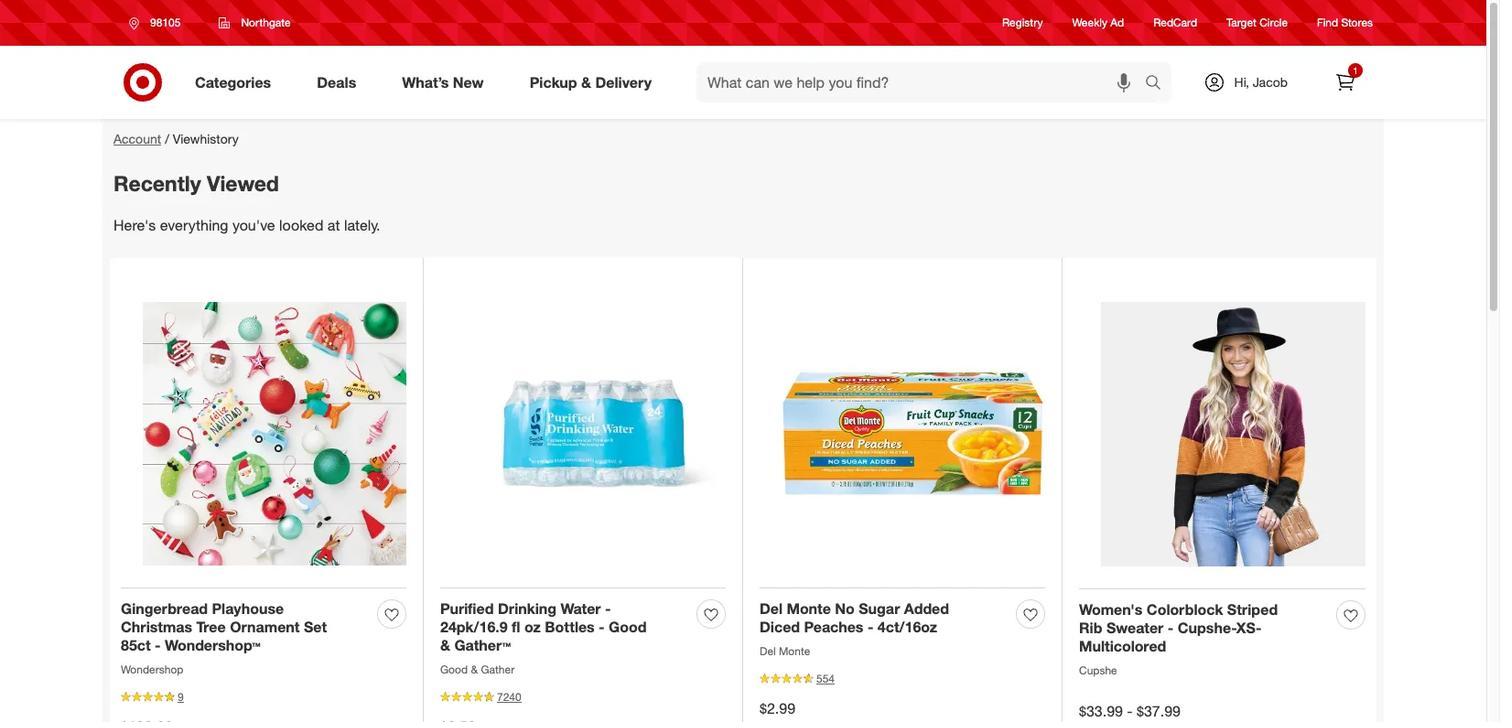 Task type: vqa. For each thing, say whether or not it's contained in the screenshot.
- in the Women's Colorblock Striped Rib Sweater - Cupshe-XS- Multicolored
yes



Task type: describe. For each thing, give the bounding box(es) containing it.
delivery
[[596, 73, 652, 91]]

women's colorblock striped rib sweater - cupshe-xs- multicolored link
[[1080, 600, 1279, 655]]

purified drinking water - 24pk/16.9 fl oz bottles - good & gather™ image
[[462, 302, 726, 566]]

jacob
[[1253, 74, 1288, 90]]

oz
[[525, 618, 541, 636]]

- right bottles at the bottom left
[[599, 618, 605, 636]]

$33.99 - $37.99
[[1080, 703, 1181, 721]]

cupshe link
[[1080, 664, 1118, 677]]

account
[[114, 131, 161, 147]]

wondershop link
[[121, 663, 184, 676]]

categories link
[[179, 62, 294, 103]]

weekly ad link
[[1073, 15, 1125, 31]]

multicolored
[[1080, 637, 1167, 655]]

what's
[[402, 73, 449, 91]]

pickup & delivery link
[[514, 62, 675, 103]]

/
[[165, 131, 169, 147]]

gingerbread playhouse christmas tree ornament set 85ct - wondershop™ link
[[121, 599, 327, 654]]

gingerbread playhouse christmas tree ornament set 85ct - wondershop™
[[121, 599, 327, 654]]

stores
[[1342, 16, 1374, 30]]

what's new
[[402, 73, 484, 91]]

sweater
[[1107, 619, 1164, 637]]

& inside purified drinking water - 24pk/16.9 fl oz bottles - good & gather™
[[440, 636, 451, 654]]

redcard
[[1154, 16, 1198, 30]]

del for del monte no sugar added diced peaches - 4ct/16oz
[[760, 599, 783, 618]]

gingerbread playhouse christmas tree ornament set 85ct - wondershop™ image
[[143, 302, 407, 566]]

98105 button
[[117, 6, 200, 39]]

rib
[[1080, 619, 1103, 637]]

$33.99
[[1080, 703, 1124, 721]]

cupshe-
[[1178, 619, 1237, 637]]

lately.
[[344, 216, 380, 234]]

purified
[[440, 599, 494, 618]]

set
[[304, 618, 327, 636]]

7240 link
[[440, 690, 522, 706]]

ad
[[1111, 16, 1125, 30]]

account link
[[114, 131, 161, 147]]

good & gather
[[440, 663, 515, 676]]

registry
[[1003, 16, 1044, 30]]

northgate button
[[207, 6, 303, 39]]

98105
[[150, 16, 181, 29]]

gather
[[481, 663, 515, 676]]

find
[[1318, 16, 1339, 30]]

85ct
[[121, 636, 151, 654]]

no
[[835, 599, 855, 618]]

good & gather link
[[440, 663, 515, 676]]

gingerbread
[[121, 599, 208, 618]]

& for good
[[471, 663, 478, 676]]

recently viewed
[[114, 170, 279, 196]]

wondershop™
[[165, 636, 261, 654]]

wondershop
[[121, 663, 184, 676]]

monte for del monte
[[779, 644, 811, 658]]

hi, jacob
[[1235, 74, 1288, 90]]

bottles
[[545, 618, 595, 636]]

pickup & delivery
[[530, 73, 652, 91]]

colorblock
[[1147, 600, 1224, 619]]

xs-
[[1237, 619, 1262, 637]]

peaches
[[805, 618, 864, 636]]

water
[[561, 599, 601, 618]]

del monte no sugar added diced peaches - 4ct/16oz link
[[760, 599, 950, 636]]

What can we help you find? suggestions appear below search field
[[697, 62, 1150, 103]]

del monte
[[760, 644, 811, 658]]

$2.99
[[760, 699, 796, 718]]

weekly
[[1073, 16, 1108, 30]]

everything
[[160, 216, 229, 234]]

weekly ad
[[1073, 16, 1125, 30]]

what's new link
[[387, 62, 507, 103]]

here's
[[114, 216, 156, 234]]

new
[[453, 73, 484, 91]]

christmas
[[121, 618, 192, 636]]

added
[[905, 599, 950, 618]]



Task type: locate. For each thing, give the bounding box(es) containing it.
0 horizontal spatial good
[[440, 663, 468, 676]]

monte inside del monte no sugar added diced peaches - 4ct/16oz
[[787, 599, 831, 618]]

categories
[[195, 73, 271, 91]]

find stores link
[[1318, 15, 1374, 31]]

circle
[[1260, 16, 1289, 30]]

- right 85ct
[[155, 636, 161, 654]]

9
[[178, 691, 184, 705]]

search
[[1137, 75, 1181, 93]]

deals
[[317, 73, 356, 91]]

554
[[817, 673, 835, 686]]

looked
[[279, 216, 324, 234]]

1 vertical spatial del
[[760, 644, 776, 658]]

del monte diced peaches fruit cup snacks image
[[782, 302, 1046, 566]]

women's colorblock striped rib sweater - cupshe-xs- multicolored
[[1080, 600, 1279, 655]]

hi,
[[1235, 74, 1250, 90]]

target circle
[[1227, 16, 1289, 30]]

monte left no
[[787, 599, 831, 618]]

0 vertical spatial del
[[760, 599, 783, 618]]

at
[[328, 216, 340, 234]]

&
[[582, 73, 592, 91], [440, 636, 451, 654], [471, 663, 478, 676]]

redcard link
[[1154, 15, 1198, 31]]

del inside del monte no sugar added diced peaches - 4ct/16oz
[[760, 599, 783, 618]]

2 vertical spatial &
[[471, 663, 478, 676]]

good down gather™
[[440, 663, 468, 676]]

del monte no sugar added diced peaches - 4ct/16oz
[[760, 599, 950, 636]]

ornament
[[230, 618, 300, 636]]

& for pickup
[[582, 73, 592, 91]]

northgate
[[241, 16, 291, 29]]

& right pickup
[[582, 73, 592, 91]]

- inside gingerbread playhouse christmas tree ornament set 85ct - wondershop™
[[155, 636, 161, 654]]

del down diced
[[760, 644, 776, 658]]

target circle link
[[1227, 15, 1289, 31]]

0 vertical spatial &
[[582, 73, 592, 91]]

find stores
[[1318, 16, 1374, 30]]

account / viewhistory
[[114, 131, 239, 147]]

deals link
[[301, 62, 379, 103]]

target
[[1227, 16, 1257, 30]]

viewed
[[207, 170, 279, 196]]

search button
[[1137, 62, 1181, 106]]

striped
[[1228, 600, 1279, 619]]

-
[[605, 599, 611, 618], [599, 618, 605, 636], [868, 618, 874, 636], [1168, 619, 1174, 637], [155, 636, 161, 654], [1128, 703, 1133, 721]]

9 link
[[121, 690, 184, 706]]

drinking
[[498, 599, 557, 618]]

1 link
[[1326, 62, 1366, 103]]

1 vertical spatial monte
[[779, 644, 811, 658]]

- right '$33.99'
[[1128, 703, 1133, 721]]

playhouse
[[212, 599, 284, 618]]

del up del monte
[[760, 599, 783, 618]]

good inside purified drinking water - 24pk/16.9 fl oz bottles - good & gather™
[[609, 618, 647, 636]]

554 link
[[760, 672, 835, 688]]

viewhistory
[[173, 131, 239, 147]]

recently
[[114, 170, 201, 196]]

good right water
[[609, 618, 647, 636]]

pickup
[[530, 73, 577, 91]]

you've
[[233, 216, 275, 234]]

gather™
[[455, 636, 511, 654]]

- inside women's colorblock striped rib sweater - cupshe-xs- multicolored
[[1168, 619, 1174, 637]]

2 del from the top
[[760, 644, 776, 658]]

0 vertical spatial good
[[609, 618, 647, 636]]

purified drinking water - 24pk/16.9 fl oz bottles - good & gather™ link
[[440, 599, 647, 654]]

good
[[609, 618, 647, 636], [440, 663, 468, 676]]

1 vertical spatial good
[[440, 663, 468, 676]]

& left gather™
[[440, 636, 451, 654]]

- right water
[[605, 599, 611, 618]]

- right sweater
[[1168, 619, 1174, 637]]

purified drinking water - 24pk/16.9 fl oz bottles - good & gather™
[[440, 599, 647, 654]]

registry link
[[1003, 15, 1044, 31]]

tree
[[196, 618, 226, 636]]

1
[[1354, 65, 1359, 76]]

fl
[[512, 618, 521, 636]]

1 del from the top
[[760, 599, 783, 618]]

del
[[760, 599, 783, 618], [760, 644, 776, 658]]

del for del monte
[[760, 644, 776, 658]]

sugar
[[859, 599, 901, 618]]

0 vertical spatial monte
[[787, 599, 831, 618]]

$37.99
[[1137, 703, 1181, 721]]

0 horizontal spatial &
[[440, 636, 451, 654]]

del monte link
[[760, 644, 811, 658]]

diced
[[760, 618, 801, 636]]

4ct/16oz
[[878, 618, 938, 636]]

women's colorblock striped rib sweater - cupshe image
[[1102, 302, 1366, 566]]

& left gather
[[471, 663, 478, 676]]

1 vertical spatial &
[[440, 636, 451, 654]]

1 horizontal spatial &
[[471, 663, 478, 676]]

7240
[[497, 691, 522, 705]]

monte down diced
[[779, 644, 811, 658]]

- right no
[[868, 618, 874, 636]]

- inside del monte no sugar added diced peaches - 4ct/16oz
[[868, 618, 874, 636]]

monte for del monte no sugar added diced peaches - 4ct/16oz
[[787, 599, 831, 618]]

monte
[[787, 599, 831, 618], [779, 644, 811, 658]]

1 horizontal spatial good
[[609, 618, 647, 636]]

24pk/16.9
[[440, 618, 508, 636]]

2 horizontal spatial &
[[582, 73, 592, 91]]



